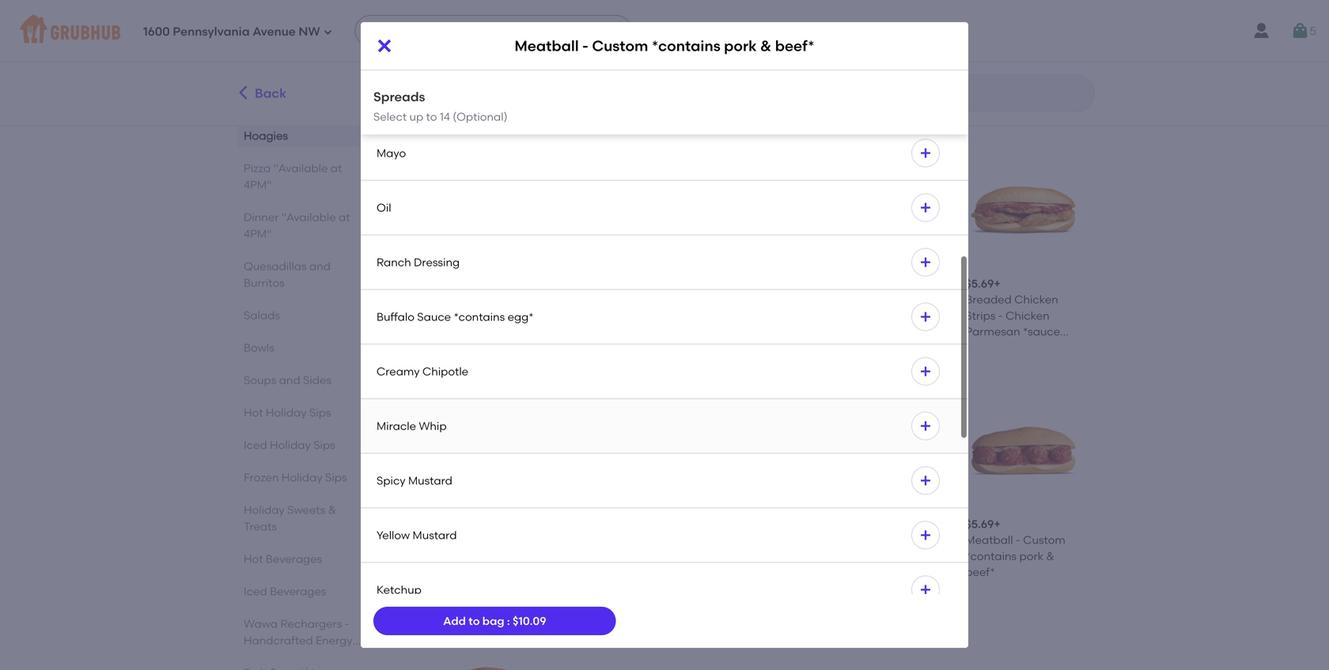 Task type: vqa. For each thing, say whether or not it's contained in the screenshot.
the bottommost and
yes



Task type: locate. For each thing, give the bounding box(es) containing it.
sips for hot holiday sips
[[309, 406, 331, 419]]

1 vertical spatial bbq
[[870, 309, 894, 322]]

1 horizontal spatial *contains
[[652, 37, 721, 55]]

+ inside $5.69 + chicken cheesesteak - chipotle
[[451, 277, 458, 290]]

handcrafted
[[244, 634, 313, 647]]

1 vertical spatial chipotle
[[422, 365, 468, 378]]

strips inside $5.69 + breaded chicken strips - bbq
[[830, 309, 860, 322]]

sweets
[[287, 503, 325, 517]]

honey up turkey at the top left of the page
[[423, 84, 457, 98]]

sips
[[309, 406, 331, 419], [313, 438, 335, 452], [325, 471, 347, 484]]

0 horizontal spatial bbq
[[837, 68, 861, 82]]

frozen
[[244, 471, 279, 484]]

1 4pm" from the top
[[244, 178, 272, 191]]

2 honey from the top
[[423, 565, 457, 579]]

hot holiday sips
[[244, 406, 331, 419]]

svg image for pepper jack
[[464, 19, 476, 31]]

quesadillas and burritos tab
[[244, 258, 366, 291]]

2 up from the top
[[409, 110, 423, 123]]

and down dinner "available at 4pm" tab
[[309, 260, 331, 273]]

+ inside the $5.69 + meatball - custom *contains pork & beef*
[[994, 517, 1001, 531]]

breaded chicken strips - southern honey hot image
[[423, 390, 539, 507]]

spreads
[[373, 80, 425, 95], [373, 89, 425, 104]]

up
[[409, 101, 423, 115], [409, 110, 423, 123]]

buffalo inside button
[[377, 310, 415, 324]]

$5.69 inside the $5.69 + meatball - custom *contains pork & beef*
[[966, 517, 994, 531]]

whip
[[419, 419, 447, 433]]

0 horizontal spatial breaded
[[423, 533, 469, 547]]

$5.69 for chicken cheesesteak - chipotle
[[423, 277, 451, 290]]

$5.69 inside $5.69 + chicken cheesesteak - custom
[[558, 36, 587, 50]]

2 horizontal spatial *contains
[[966, 549, 1017, 563]]

1 vertical spatial marinara
[[830, 549, 879, 563]]

svg image inside main navigation "navigation"
[[323, 27, 333, 37]]

"available
[[273, 161, 328, 175], [281, 210, 336, 224]]

ketchup button
[[361, 563, 968, 617]]

1 $5.69 + from the left
[[558, 277, 593, 290]]

0 vertical spatial *contains
[[652, 37, 721, 55]]

1 horizontal spatial $5.69 +
[[694, 277, 729, 290]]

svg image inside ketchup button
[[919, 584, 932, 596]]

svg image inside mayo button
[[919, 147, 932, 159]]

+ inside $5.69 + chicken cheesesteak - custom
[[587, 36, 593, 50]]

$5.69
[[558, 36, 587, 50], [694, 36, 722, 50], [966, 36, 994, 50], [423, 277, 451, 290], [558, 277, 587, 290], [694, 277, 722, 290], [830, 277, 858, 290], [966, 277, 994, 290], [423, 517, 451, 531], [966, 517, 994, 531]]

hot inside 'tab'
[[244, 406, 263, 419]]

iced up wawa
[[244, 585, 267, 598]]

+ for chicken cheesesteak - chipotle
[[451, 277, 458, 290]]

breaded
[[830, 293, 876, 306], [966, 293, 1012, 306], [423, 533, 469, 547]]

beef* inside the $5.69 + meatball - custom *contains pork & beef*
[[966, 565, 995, 579]]

sips up sweets
[[325, 471, 347, 484]]

sips for frozen holiday sips
[[325, 471, 347, 484]]

hot inside tab
[[244, 552, 263, 566]]

1 vertical spatial at
[[339, 210, 350, 224]]

custom inside the $5.69 + meatball - custom *contains pork & beef*
[[1023, 533, 1066, 547]]

cheesesteak
[[605, 52, 675, 66], [741, 52, 811, 66], [876, 52, 946, 66], [1012, 52, 1082, 66], [469, 293, 539, 306], [558, 533, 628, 547], [830, 533, 900, 547]]

1 horizontal spatial bbq
[[870, 309, 894, 322]]

iced up frozen
[[244, 438, 267, 452]]

tab
[[244, 665, 366, 670]]

and left sides
[[279, 373, 300, 387]]

hot down treats
[[244, 552, 263, 566]]

southern
[[463, 549, 511, 563]]

holiday down soups and sides
[[266, 406, 307, 419]]

&
[[760, 37, 772, 55], [1041, 341, 1050, 354], [328, 503, 336, 517], [1046, 549, 1055, 563]]

chicken cheesesteak - buffalo image
[[966, 0, 1082, 26]]

"available down hoagies tab at the top left
[[273, 161, 328, 175]]

1 vertical spatial *contains
[[454, 310, 505, 324]]

chicken inside $5.69 + chicken cheesesteak - custom
[[558, 52, 602, 66]]

marinara
[[701, 68, 751, 82], [830, 549, 879, 563]]

+ inside $5.69 + breaded chicken strips - chicken parmesan *sauce contains pork & beef*
[[994, 277, 1001, 290]]

$5.69 for breaded chicken strips - chicken parmesan *sauce contains pork & beef*
[[966, 277, 994, 290]]

holiday up treats
[[244, 503, 285, 517]]

bbq
[[837, 68, 861, 82], [870, 309, 894, 322]]

$5.69 inside $5.69 + breaded chicken strips - chicken parmesan *sauce contains pork & beef*
[[966, 277, 994, 290]]

hoagies up sandwiches
[[451, 52, 495, 66]]

strips for breaded chicken strips - southern honey hot
[[423, 549, 453, 563]]

pizza
[[244, 161, 271, 175]]

0 horizontal spatial *contains
[[454, 310, 505, 324]]

1 vertical spatial 4pm"
[[244, 227, 272, 241]]

beverages
[[266, 552, 322, 566], [270, 585, 326, 598]]

$5.69 inside $5.69 + chicken cheesesteak - chipotle
[[423, 277, 451, 290]]

holiday down iced holiday sips tab
[[282, 471, 323, 484]]

0 horizontal spatial and
[[279, 373, 300, 387]]

0 vertical spatial buffalo
[[973, 68, 1011, 82]]

buffalo down chicken cheesesteak - buffalo image
[[973, 68, 1011, 82]]

marinara inside the cheesesteak - marinara
[[830, 549, 879, 563]]

$5.69 for breaded chicken strips - southern honey hot
[[423, 517, 451, 531]]

chicken
[[558, 52, 602, 66], [694, 52, 738, 66], [830, 52, 874, 66], [966, 52, 1010, 66], [423, 293, 466, 306], [879, 293, 923, 306], [1015, 293, 1058, 306], [1006, 309, 1050, 322], [471, 533, 515, 547]]

1 14 from the top
[[440, 101, 450, 115]]

1 horizontal spatial buffalo
[[973, 68, 1011, 82]]

"available down pizza "available at 4pm" tab on the left top
[[281, 210, 336, 224]]

sips up frozen holiday sips tab
[[313, 438, 335, 452]]

turkey
[[423, 100, 457, 114]]

iced holiday sips
[[244, 438, 335, 452]]

0 vertical spatial sips
[[309, 406, 331, 419]]

holiday down "hot holiday sips"
[[270, 438, 311, 452]]

0 vertical spatial and
[[498, 52, 519, 66]]

hot down soups
[[244, 406, 263, 419]]

hot
[[244, 406, 263, 419], [244, 552, 263, 566], [460, 565, 479, 579]]

dressing
[[414, 255, 460, 269]]

breaded chicken strips - bbq image
[[830, 150, 947, 267]]

2 spreads select up to 14 (optional) from the top
[[373, 89, 508, 123]]

sips down sides
[[309, 406, 331, 419]]

1 spreads from the top
[[373, 80, 425, 95]]

1 vertical spatial honey
[[423, 565, 457, 579]]

breaded inside $5.69 + breaded chicken strips - chicken parmesan *sauce contains pork & beef*
[[966, 293, 1012, 306]]

2 horizontal spatial beef*
[[1052, 341, 1082, 354]]

beverages up iced beverages
[[266, 552, 322, 566]]

4pm"
[[244, 178, 272, 191], [244, 227, 272, 241]]

0 vertical spatial meatball
[[515, 37, 579, 55]]

+ inside $5.69 + breaded chicken strips - southern honey hot
[[451, 517, 458, 531]]

1 vertical spatial "available
[[281, 210, 336, 224]]

sides
[[303, 373, 332, 387]]

spreads down the cold
[[373, 89, 425, 104]]

1 horizontal spatial strips
[[830, 309, 860, 322]]

breaded chicken strips - custom image
[[558, 150, 675, 267]]

1 vertical spatial svg image
[[919, 365, 932, 378]]

yellow
[[377, 528, 410, 542]]

holiday inside iced holiday sips tab
[[270, 438, 311, 452]]

hot down "southern" in the left of the page
[[460, 565, 479, 579]]

2 vertical spatial sips
[[325, 471, 347, 484]]

hot hoagies - pepperoni marinara *sauce contains pork & beef* image
[[558, 631, 675, 670]]

custom
[[592, 37, 648, 55], [566, 68, 608, 82], [1023, 533, 1066, 547], [558, 549, 601, 563]]

strips for breaded chicken strips - chicken parmesan *sauce contains pork & beef*
[[966, 309, 996, 322]]

1 horizontal spatial meatball
[[966, 533, 1013, 547]]

2 horizontal spatial and
[[498, 52, 519, 66]]

1 honey from the top
[[423, 84, 457, 98]]

cheesesteak inside $5.69 + chicken cheesesteak - chipotle
[[469, 293, 539, 306]]

2 vertical spatial *contains
[[966, 549, 1017, 563]]

- inside $5.69 chicken cheesesteak - buffalo
[[966, 68, 970, 82]]

0 vertical spatial svg image
[[1291, 21, 1310, 40]]

2 vertical spatial and
[[279, 373, 300, 387]]

and
[[498, 52, 519, 66], [309, 260, 331, 273], [279, 373, 300, 387]]

4pm" for dinner "available at 4pm"
[[244, 227, 272, 241]]

at left oil
[[339, 210, 350, 224]]

0 vertical spatial at
[[331, 161, 342, 175]]

svg image for ranch dressing
[[919, 256, 932, 269]]

chicken inside $5.69 + chicken cheesesteak - marinara
[[694, 52, 738, 66]]

chipotle inside button
[[422, 365, 468, 378]]

chicken cheesesteak - chipotle image
[[423, 150, 539, 267]]

hot beverages tab
[[244, 551, 366, 567]]

beverages for iced beverages
[[270, 585, 326, 598]]

14
[[440, 101, 450, 115], [440, 110, 450, 123]]

cheesesteak - bbq image
[[694, 390, 811, 507]]

spicy mustard button
[[361, 454, 968, 508]]

caret left icon image
[[235, 84, 252, 101]]

2 horizontal spatial strips
[[966, 309, 996, 322]]

$5.69 for chicken cheesesteak - buffalo
[[966, 36, 994, 50]]

mayo
[[377, 146, 406, 160]]

chicken inside $5.69 chicken cheesesteak - buffalo
[[966, 52, 1010, 66]]

pork inside $5.69 + breaded chicken strips - chicken parmesan *sauce contains pork & beef*
[[1015, 341, 1039, 354]]

$5.69 +
[[558, 277, 593, 290], [694, 277, 729, 290]]

(contains
[[279, 650, 331, 664]]

mustard right yellow at the left bottom
[[413, 528, 457, 542]]

0 horizontal spatial hoagies
[[244, 129, 288, 142]]

+ for chicken cheesesteak - custom
[[587, 36, 593, 50]]

svg image inside spicy mustard button
[[919, 474, 932, 487]]

2 4pm" from the top
[[244, 227, 272, 241]]

1 vertical spatial meatball
[[966, 533, 1013, 547]]

0 vertical spatial beverages
[[266, 552, 322, 566]]

4pm" down pizza
[[244, 178, 272, 191]]

iced beverages
[[244, 585, 326, 598]]

0 vertical spatial iced
[[244, 438, 267, 452]]

0 vertical spatial mustard
[[408, 474, 452, 487]]

svg image inside "buffalo sauce *contains egg*" button
[[919, 311, 932, 323]]

meatball
[[515, 37, 579, 55], [966, 533, 1013, 547]]

$5.69 for chicken cheesesteak - marinara
[[694, 36, 722, 50]]

2 vertical spatial pork
[[1019, 549, 1044, 563]]

(optional)
[[453, 101, 508, 115], [453, 110, 508, 123]]

1 vertical spatial and
[[309, 260, 331, 273]]

sips inside tab
[[313, 438, 335, 452]]

1 (optional) from the top
[[453, 101, 508, 115]]

chipotle
[[430, 309, 476, 322], [422, 365, 468, 378]]

miracle
[[377, 419, 416, 433]]

at inside dinner "available at 4pm"
[[339, 210, 350, 224]]

0 vertical spatial hoagies
[[451, 52, 495, 66]]

bbq inside chicken cheesesteak - bbq
[[837, 68, 861, 82]]

+ inside $5.69 + breaded chicken strips - bbq
[[858, 277, 865, 290]]

svg image
[[1291, 21, 1310, 40], [919, 365, 932, 378], [919, 529, 932, 542]]

to
[[426, 101, 437, 115], [426, 110, 437, 123], [469, 614, 480, 628]]

2 horizontal spatial breaded
[[966, 293, 1012, 306]]

miracle whip
[[377, 419, 447, 433]]

$5.69 + chicken cheesesteak - custom
[[558, 36, 675, 82]]

svg image
[[464, 19, 476, 31], [323, 27, 333, 37], [375, 36, 394, 55], [919, 147, 932, 159], [919, 201, 932, 214], [919, 256, 932, 269], [919, 311, 932, 323], [919, 420, 932, 432], [919, 474, 932, 487], [919, 584, 932, 596]]

4pm" down dinner
[[244, 227, 272, 241]]

buffalo left sauce
[[377, 310, 415, 324]]

0 horizontal spatial $5.69 +
[[558, 277, 593, 290]]

and up veggie at the left top
[[498, 52, 519, 66]]

strips inside $5.69 + breaded chicken strips - southern honey hot
[[423, 549, 453, 563]]

honey down yellow mustard
[[423, 565, 457, 579]]

buffalo inside $5.69 chicken cheesesteak - buffalo
[[973, 68, 1011, 82]]

spreads select up to 14 (optional) down the cold
[[373, 80, 508, 115]]

burritos
[[244, 276, 285, 290]]

+ for chicken cheesesteak - marinara
[[722, 36, 729, 50]]

mustard for yellow mustard
[[413, 528, 457, 542]]

1 up from the top
[[409, 101, 423, 115]]

0 vertical spatial bbq
[[837, 68, 861, 82]]

soups
[[244, 373, 276, 387]]

1 vertical spatial iced
[[244, 585, 267, 598]]

beverages down hot beverages tab
[[270, 585, 326, 598]]

smoked
[[460, 84, 503, 98]]

$5.69 inside $5.69 + breaded chicken strips - southern honey hot
[[423, 517, 451, 531]]

svg image for buffalo sauce *contains egg*
[[919, 311, 932, 323]]

sips inside tab
[[325, 471, 347, 484]]

0 horizontal spatial strips
[[423, 549, 453, 563]]

mustard for spicy mustard
[[408, 474, 452, 487]]

- inside chicken cheesesteak - bbq
[[830, 68, 835, 82]]

meatball - custom *contains pork & beef*
[[515, 37, 815, 55]]

nw
[[299, 25, 320, 39]]

hot for hot holiday sips
[[244, 406, 263, 419]]

svg image inside oil button
[[919, 201, 932, 214]]

strips inside $5.69 + breaded chicken strips - chicken parmesan *sauce contains pork & beef*
[[966, 309, 996, 322]]

:
[[507, 614, 510, 628]]

- inside cheesesteak - custom
[[631, 533, 636, 547]]

$5.69 for meatball - custom *contains pork & beef*
[[966, 517, 994, 531]]

1 horizontal spatial and
[[309, 260, 331, 273]]

"available inside dinner "available at 4pm"
[[281, 210, 336, 224]]

0 vertical spatial honey
[[423, 84, 457, 98]]

2 $5.69 + from the left
[[694, 277, 729, 290]]

1 vertical spatial sips
[[313, 438, 335, 452]]

$5.69 inside $5.69 + breaded chicken strips - bbq
[[830, 277, 858, 290]]

parmesan
[[966, 325, 1020, 338]]

pork
[[724, 37, 757, 55], [1015, 341, 1039, 354], [1019, 549, 1044, 563]]

holiday for hot
[[266, 406, 307, 419]]

0 vertical spatial "available
[[273, 161, 328, 175]]

0 horizontal spatial buffalo
[[377, 310, 415, 324]]

holiday inside frozen holiday sips tab
[[282, 471, 323, 484]]

svg image inside ranch dressing 'button'
[[919, 256, 932, 269]]

breaded inside $5.69 + breaded chicken strips - southern honey hot
[[423, 533, 469, 547]]

spreads up turkey at the top left of the page
[[373, 80, 425, 95]]

+ for breaded chicken strips - chicken parmesan *sauce contains pork & beef*
[[994, 277, 1001, 290]]

chicken cheesesteak - bbq
[[830, 52, 946, 82]]

& inside the $5.69 + meatball - custom *contains pork & beef*
[[1046, 549, 1055, 563]]

1 horizontal spatial breaded
[[830, 293, 876, 306]]

4pm" inside dinner "available at 4pm"
[[244, 227, 272, 241]]

yellow mustard
[[377, 528, 457, 542]]

chicken inside $5.69 + breaded chicken strips - bbq
[[879, 293, 923, 306]]

svg image inside yellow mustard button
[[919, 529, 932, 542]]

& inside $5.69 + breaded chicken strips - chicken parmesan *sauce contains pork & beef*
[[1041, 341, 1050, 354]]

1 vertical spatial hoagies
[[244, 129, 288, 142]]

1 vertical spatial pork
[[1015, 341, 1039, 354]]

2 vertical spatial svg image
[[919, 529, 932, 542]]

hoagies
[[451, 52, 495, 66], [244, 129, 288, 142]]

4pm" inside pizza "available at 4pm"
[[244, 178, 272, 191]]

honey
[[423, 84, 457, 98], [423, 565, 457, 579]]

at inside pizza "available at 4pm"
[[331, 161, 342, 175]]

hoagies inside tab
[[244, 129, 288, 142]]

1 horizontal spatial hoagies
[[451, 52, 495, 66]]

wawa rechargers - handcrafted energy drinks (contains caffeine)
[[244, 617, 353, 670]]

$5.69 + for breaded chicken strips - buffalo image
[[694, 277, 729, 290]]

+
[[587, 36, 593, 50], [722, 36, 729, 50], [451, 277, 458, 290], [587, 277, 593, 290], [722, 277, 729, 290], [858, 277, 865, 290], [994, 277, 1001, 290], [451, 517, 458, 531], [994, 517, 1001, 531]]

chipotle down dressing
[[430, 309, 476, 322]]

select
[[373, 101, 407, 115], [373, 110, 407, 123]]

1 vertical spatial beef*
[[1052, 341, 1082, 354]]

mustard
[[408, 474, 452, 487], [413, 528, 457, 542]]

2 vertical spatial beef*
[[966, 565, 995, 579]]

chipotle right 'creamy'
[[422, 365, 468, 378]]

holiday inside the hot holiday sips 'tab'
[[266, 406, 307, 419]]

chicken cheesesteak - marinara image
[[694, 0, 811, 26]]

breaded inside $5.69 + breaded chicken strips - bbq
[[830, 293, 876, 306]]

1 vertical spatial mustard
[[413, 528, 457, 542]]

- inside $5.69 + chicken cheesesteak - custom
[[558, 68, 563, 82]]

0 vertical spatial beef*
[[775, 37, 815, 55]]

0 horizontal spatial marinara
[[701, 68, 751, 82]]

hoagies up pizza
[[244, 129, 288, 142]]

2 iced from the top
[[244, 585, 267, 598]]

chicken cheesesteak - custom image
[[558, 0, 675, 26]]

$5.69 chicken cheesesteak - buffalo
[[966, 36, 1082, 82]]

svg image inside creamy chipotle button
[[919, 365, 932, 378]]

1 horizontal spatial beef*
[[966, 565, 995, 579]]

buffalo
[[973, 68, 1011, 82], [377, 310, 415, 324]]

mustard right 'spicy'
[[408, 474, 452, 487]]

- inside $5.69 + breaded chicken strips - chicken parmesan *sauce contains pork & beef*
[[998, 309, 1003, 322]]

beverages for hot beverages
[[266, 552, 322, 566]]

1 vertical spatial beverages
[[270, 585, 326, 598]]

"available inside pizza "available at 4pm"
[[273, 161, 328, 175]]

0 horizontal spatial meatball
[[515, 37, 579, 55]]

$5.69 inside $5.69 + chicken cheesesteak - marinara
[[694, 36, 722, 50]]

spreads select up to 14 (optional) down sandwiches
[[373, 89, 508, 123]]

5
[[1310, 24, 1317, 37]]

iced
[[244, 438, 267, 452], [244, 585, 267, 598]]

1 iced from the top
[[244, 438, 267, 452]]

1 horizontal spatial marinara
[[830, 549, 879, 563]]

0 vertical spatial chipotle
[[430, 309, 476, 322]]

iced for iced beverages
[[244, 585, 267, 598]]

1 vertical spatial buffalo
[[377, 310, 415, 324]]

4pm" for pizza "available at 4pm"
[[244, 178, 272, 191]]

-
[[582, 37, 589, 55], [490, 68, 495, 82], [558, 68, 563, 82], [694, 68, 699, 82], [830, 68, 835, 82], [966, 68, 970, 82], [423, 309, 427, 322], [863, 309, 867, 322], [998, 309, 1003, 322], [631, 533, 636, 547], [902, 533, 907, 547], [1016, 533, 1021, 547], [455, 549, 460, 563], [345, 617, 349, 631]]

breaded chicken strips - chicken parmesan *sauce contains pork & beef* image
[[966, 150, 1082, 267]]

0 vertical spatial 4pm"
[[244, 178, 272, 191]]

sips inside 'tab'
[[309, 406, 331, 419]]

at down hoagies tab at the top left
[[331, 161, 342, 175]]

$5.69 inside $5.69 chicken cheesesteak - buffalo
[[966, 36, 994, 50]]

svg image inside miracle whip button
[[919, 420, 932, 432]]

and inside quesadillas and burritos
[[309, 260, 331, 273]]

rechargers
[[280, 617, 342, 631]]

0 vertical spatial marinara
[[701, 68, 751, 82]]



Task type: describe. For each thing, give the bounding box(es) containing it.
sauce
[[417, 310, 451, 324]]

strips for breaded chicken strips - bbq
[[830, 309, 860, 322]]

hot inside $5.69 + breaded chicken strips - southern honey hot
[[460, 565, 479, 579]]

& inside holiday sweets & treats
[[328, 503, 336, 517]]

ranch dressing
[[377, 255, 460, 269]]

hot beverages
[[244, 552, 322, 566]]

wawa
[[244, 617, 278, 631]]

- inside $5.69 + breaded chicken strips - southern honey hot
[[455, 549, 460, 563]]

wawa rechargers - handcrafted energy drinks (contains caffeine) tab
[[244, 616, 366, 670]]

marinara inside $5.69 + chicken cheesesteak - marinara
[[701, 68, 751, 82]]

$5.69 + breaded chicken strips - bbq
[[830, 277, 923, 322]]

quesadillas and burritos
[[244, 260, 331, 290]]

svg image for spicy mustard
[[919, 474, 932, 487]]

holiday inside holiday sweets & treats
[[244, 503, 285, 517]]

spicy
[[377, 474, 406, 487]]

svg image for creamy chipotle
[[919, 365, 932, 378]]

+ for meatball - custom *contains pork & beef*
[[994, 517, 1001, 531]]

egg*
[[508, 310, 534, 324]]

and inside cold hoagies and sandwiches - veggie honey smoked turkey
[[498, 52, 519, 66]]

- inside the cheesesteak - marinara
[[902, 533, 907, 547]]

iced for iced holiday sips
[[244, 438, 267, 452]]

hot holiday sips tab
[[244, 404, 366, 421]]

double meat cold hoagies and sandwiches - custom italian image
[[830, 631, 947, 670]]

at for pizza "available at 4pm"
[[331, 161, 342, 175]]

cold hoagies and sandwiches - veggie honey smoked turkey
[[423, 52, 534, 114]]

spicy mustard
[[377, 474, 452, 487]]

+ for breaded chicken strips - southern honey hot
[[451, 517, 458, 531]]

breaded for bbq
[[830, 293, 876, 306]]

bag
[[482, 614, 504, 628]]

pizza "available at 4pm"
[[244, 161, 342, 191]]

hot for hot beverages
[[244, 552, 263, 566]]

"available for pizza
[[273, 161, 328, 175]]

svg image for 1600 pennsylvania avenue nw
[[323, 27, 333, 37]]

cheesesteak inside $5.69 + chicken cheesesteak - marinara
[[741, 52, 811, 66]]

svg image for oil
[[919, 201, 932, 214]]

soups and sides
[[244, 373, 332, 387]]

holiday sweets & treats tab
[[244, 502, 366, 535]]

$5.69 + chicken cheesesteak - marinara
[[694, 36, 811, 82]]

bbq inside $5.69 + breaded chicken strips - bbq
[[870, 309, 894, 322]]

custom inside cheesesteak - custom
[[558, 549, 601, 563]]

avenue
[[253, 25, 296, 39]]

svg image for mayo
[[919, 147, 932, 159]]

meatball - custom *contains pork & beef* image
[[966, 390, 1082, 507]]

iced holiday sips tab
[[244, 437, 366, 453]]

ketchup
[[377, 583, 422, 596]]

beef* inside $5.69 + breaded chicken strips - chicken parmesan *sauce contains pork & beef*
[[1052, 341, 1082, 354]]

*contains inside the $5.69 + meatball - custom *contains pork & beef*
[[966, 549, 1017, 563]]

quesadillas
[[244, 260, 307, 273]]

$10.09
[[513, 614, 546, 628]]

caffeine)
[[244, 667, 294, 670]]

cold
[[423, 52, 448, 66]]

- inside $5.69 + chicken cheesesteak - chipotle
[[423, 309, 427, 322]]

contains
[[966, 341, 1012, 354]]

$5.69 + for breaded chicken strips - custom 'image'
[[558, 277, 593, 290]]

cheesesteak - marinara image
[[830, 390, 947, 507]]

- inside wawa rechargers - handcrafted energy drinks (contains caffeine)
[[345, 617, 349, 631]]

bowls tab
[[244, 339, 366, 356]]

cheesesteak inside chicken cheesesteak - bbq
[[876, 52, 946, 66]]

oil
[[377, 201, 391, 214]]

add
[[443, 614, 466, 628]]

chipotle inside $5.69 + chicken cheesesteak - chipotle
[[430, 309, 476, 322]]

pepper jack
[[380, 18, 448, 32]]

ranch
[[377, 255, 411, 269]]

chicken inside chicken cheesesteak - bbq
[[830, 52, 874, 66]]

oil button
[[361, 181, 968, 235]]

cheesesteak inside $5.69 + chicken cheesesteak - custom
[[605, 52, 675, 66]]

*sauce
[[1023, 325, 1060, 338]]

1600
[[143, 25, 170, 39]]

cold hoagies and sandwiches - veggie honey smoked turkey button
[[416, 0, 546, 114]]

svg image inside 5 button
[[1291, 21, 1310, 40]]

creamy chipotle button
[[361, 345, 968, 398]]

energy
[[316, 634, 353, 647]]

honey inside cold hoagies and sandwiches - veggie honey smoked turkey
[[423, 84, 457, 98]]

cheesesteak - custom image
[[558, 390, 675, 507]]

holiday sweets & treats
[[244, 503, 336, 533]]

back button
[[234, 74, 287, 112]]

drinks
[[244, 650, 276, 664]]

ranch dressing button
[[361, 235, 968, 289]]

sips for iced holiday sips
[[313, 438, 335, 452]]

honey inside $5.69 + breaded chicken strips - southern honey hot
[[423, 565, 457, 579]]

$5.69 for breaded chicken strips - bbq
[[830, 277, 858, 290]]

cheesesteak - marinara
[[830, 533, 907, 563]]

hoagies inside cold hoagies and sandwiches - veggie honey smoked turkey
[[451, 52, 495, 66]]

dinner "available at 4pm" tab
[[244, 209, 366, 242]]

sandwiches
[[423, 68, 487, 82]]

and for quesadillas and burritos
[[309, 260, 331, 273]]

chicken inside $5.69 + breaded chicken strips - southern honey hot
[[471, 533, 515, 547]]

iced beverages tab
[[244, 583, 366, 600]]

cheesesteak - custom
[[558, 533, 636, 563]]

holiday for iced
[[270, 438, 311, 452]]

1 select from the top
[[373, 101, 407, 115]]

soups and sides tab
[[244, 372, 366, 388]]

breaded chicken strips - buffalo image
[[694, 150, 811, 267]]

- inside $5.69 + chicken cheesesteak - marinara
[[694, 68, 699, 82]]

pepper
[[380, 18, 419, 32]]

cheesesteak inside $5.69 chicken cheesesteak - buffalo
[[1012, 52, 1082, 66]]

1 spreads select up to 14 (optional) from the top
[[373, 80, 508, 115]]

2 select from the top
[[373, 110, 407, 123]]

hoagies tab
[[244, 127, 366, 144]]

at for dinner "available at 4pm"
[[339, 210, 350, 224]]

yellow mustard button
[[361, 508, 968, 562]]

hot hoagies - meatball parmesan *contains pork & beef* image
[[423, 631, 539, 670]]

$5.69 + breaded chicken strips - chicken parmesan *sauce contains pork & beef*
[[966, 277, 1082, 354]]

add to bag : $10.09
[[443, 614, 546, 628]]

dinner
[[244, 210, 279, 224]]

1600 pennsylvania avenue nw
[[143, 25, 320, 39]]

cheesesteak inside the cheesesteak - marinara
[[830, 533, 900, 547]]

creamy chipotle
[[377, 365, 468, 378]]

svg image for yellow mustard
[[919, 529, 932, 542]]

bowls
[[244, 341, 274, 354]]

"available for dinner
[[281, 210, 336, 224]]

treats
[[244, 520, 277, 533]]

mayo button
[[361, 126, 968, 180]]

svg image for ketchup
[[919, 584, 932, 596]]

- inside $5.69 + breaded chicken strips - bbq
[[863, 309, 867, 322]]

pork inside the $5.69 + meatball - custom *contains pork & beef*
[[1019, 549, 1044, 563]]

- inside the $5.69 + meatball - custom *contains pork & beef*
[[1016, 533, 1021, 547]]

double meat cold hoagies and sandwiches - custom image
[[966, 631, 1082, 670]]

chicken cheesesteak - bbq image
[[830, 0, 947, 26]]

dinner "available at 4pm"
[[244, 210, 350, 241]]

2 14 from the top
[[440, 110, 450, 123]]

cold hoagies and sandwiches - veggie honey smoked turkey image
[[423, 0, 539, 26]]

cheesesteak - marinara button
[[823, 384, 953, 587]]

main navigation navigation
[[0, 0, 1329, 62]]

meatball inside the $5.69 + meatball - custom *contains pork & beef*
[[966, 533, 1013, 547]]

*contains inside button
[[454, 310, 505, 324]]

and for soups and sides
[[279, 373, 300, 387]]

pennsylvania
[[173, 25, 250, 39]]

frozen holiday sips tab
[[244, 469, 366, 486]]

$5.69 + chicken cheesesteak - chipotle
[[423, 277, 539, 322]]

$5.69 for chicken cheesesteak - custom
[[558, 36, 587, 50]]

holiday for frozen
[[282, 471, 323, 484]]

double meat cold hoagies and sandwiches - turkey & ham image
[[694, 631, 811, 670]]

custom inside $5.69 + chicken cheesesteak - custom
[[566, 68, 608, 82]]

back
[[255, 86, 287, 101]]

chicken cheesesteak - bbq button
[[823, 0, 953, 105]]

buffalo sauce *contains egg* button
[[361, 290, 968, 344]]

$5.69 + meatball - custom *contains pork & beef*
[[966, 517, 1066, 579]]

cheesesteak inside cheesesteak - custom
[[558, 533, 628, 547]]

jack
[[421, 18, 448, 32]]

frozen holiday sips
[[244, 471, 347, 484]]

2 (optional) from the top
[[453, 110, 508, 123]]

cheesesteak - custom button
[[552, 384, 681, 587]]

+ for breaded chicken strips - bbq
[[858, 277, 865, 290]]

5 button
[[1291, 17, 1317, 45]]

2 spreads from the top
[[373, 89, 425, 104]]

salads
[[244, 309, 280, 322]]

$5.69 + breaded chicken strips - southern honey hot
[[423, 517, 515, 579]]

buffalo sauce *contains egg*
[[377, 310, 534, 324]]

breaded for chicken
[[966, 293, 1012, 306]]

salads tab
[[244, 307, 366, 324]]

0 horizontal spatial beef*
[[775, 37, 815, 55]]

pizza "available at 4pm" tab
[[244, 160, 366, 193]]

chicken inside $5.69 + chicken cheesesteak - chipotle
[[423, 293, 466, 306]]

0 vertical spatial pork
[[724, 37, 757, 55]]

veggie
[[497, 68, 534, 82]]

miracle whip button
[[361, 399, 968, 453]]

creamy
[[377, 365, 420, 378]]

- inside cold hoagies and sandwiches - veggie honey smoked turkey
[[490, 68, 495, 82]]

breaded for southern
[[423, 533, 469, 547]]



